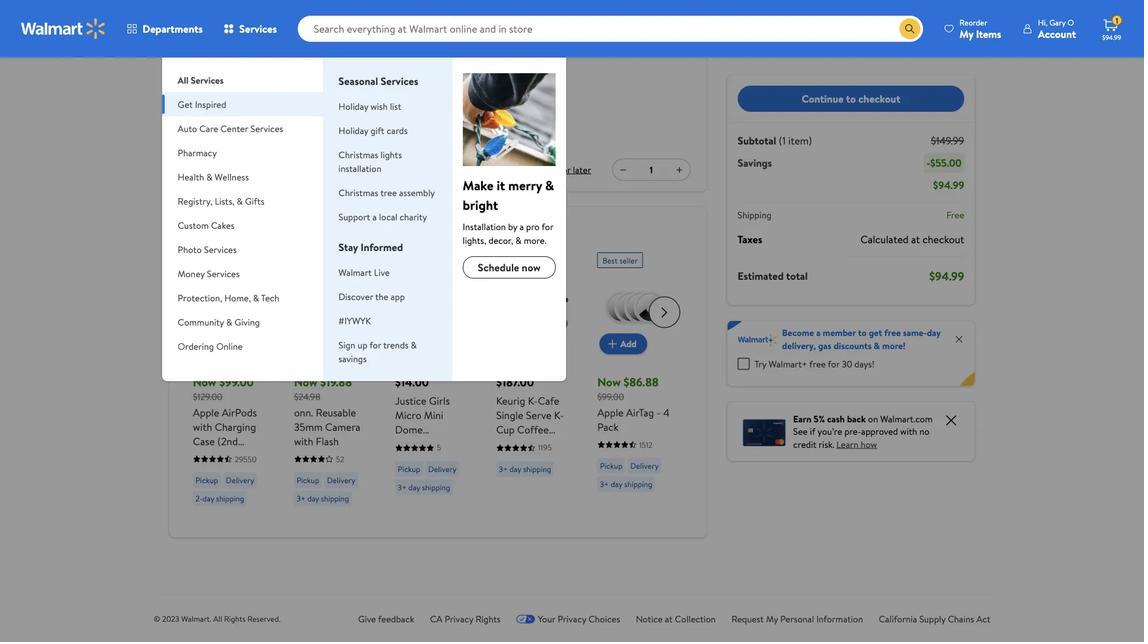 Task type: describe. For each thing, give the bounding box(es) containing it.
$14.00 group
[[395, 247, 473, 500]]

tree
[[380, 186, 397, 199]]

with inside now $19.88 $24.98 onn. reusable 35mm camera with flash
[[294, 434, 313, 448]]

chains
[[948, 613, 974, 625]]

hi,
[[1038, 17, 1048, 28]]

2-Year plan - $8.00 checkbox
[[271, 127, 282, 139]]

day inside the $187.00 group
[[510, 463, 521, 474]]

subtotal
[[738, 133, 776, 148]]

capital one credit card image
[[743, 417, 785, 446]]

make
[[463, 176, 494, 194]]

inspired
[[195, 98, 226, 111]]

california supply chains act
[[879, 613, 991, 625]]

schedule now link
[[463, 256, 556, 279]]

& inside sign up for trends & savings
[[411, 338, 417, 351]]

sony wh-ch720n-noise canceling wireless bluetooth headphones- black, with add-on services, 1 in cart image
[[185, 0, 248, 47]]

1 vertical spatial $94.99
[[933, 178, 964, 192]]

lights,
[[463, 234, 486, 247]]

increase quantity sony wh-ch720n-noise canceling wireless bluetooth headphones- black, current quantity 1 image
[[674, 164, 685, 175]]

support a local charity link
[[339, 210, 427, 223]]

installation
[[339, 162, 381, 175]]

for inside sign up for trends & savings
[[370, 338, 381, 351]]

decrease quantity sony wh-ch720n-noise canceling wireless bluetooth headphones- black, current quantity 1 image
[[618, 164, 629, 175]]

$187.00 group
[[496, 247, 574, 508]]

day inside $14.00 group
[[409, 481, 420, 492]]

add to cart image
[[403, 336, 418, 351]]

$11.00
[[341, 106, 365, 118]]

1 vertical spatial 1
[[650, 163, 653, 176]]

tech
[[261, 291, 279, 304]]

services for seasonal services
[[381, 74, 418, 88]]

pharmacy
[[178, 146, 217, 159]]

day inside 'now $19.88' group
[[307, 493, 319, 504]]

local
[[379, 210, 397, 223]]

days!
[[855, 358, 875, 370]]

cash
[[827, 412, 845, 425]]

christmas for christmas lights installation
[[339, 148, 378, 161]]

shipping inside now $99.00 group
[[216, 493, 244, 504]]

best seller inside 'now $19.88' group
[[299, 254, 334, 265]]

decor,
[[489, 234, 513, 247]]

account
[[1038, 26, 1076, 41]]

lists,
[[215, 195, 235, 207]]

it
[[497, 176, 505, 194]]

plan for $8.00
[[317, 127, 333, 139]]

time.)
[[398, 89, 418, 100]]

you're
[[818, 425, 842, 438]]

if
[[810, 425, 816, 438]]

registry,
[[178, 195, 213, 207]]

sign up for trends & savings
[[339, 338, 417, 365]]

registry, lists, & gifts
[[178, 195, 264, 207]]

walmart live link
[[339, 266, 390, 279]]

add up (only
[[270, 57, 286, 70]]

gas
[[818, 339, 832, 352]]

best seller for now $86.88
[[603, 254, 638, 265]]

how
[[861, 438, 877, 451]]

sign up for trends & savings link
[[339, 338, 417, 365]]

ca
[[430, 613, 443, 625]]

add to cart image for $99.00
[[200, 336, 216, 351]]

2- for day
[[196, 493, 203, 504]]

holiday gift cards
[[339, 124, 408, 137]]

all services link
[[162, 58, 323, 92]]

1 vertical spatial free
[[810, 358, 826, 370]]

reusable
[[316, 405, 356, 419]]

5
[[437, 442, 441, 453]]

christmas tree assembly link
[[339, 186, 435, 199]]

banner containing become a member to get free same-day delivery, gas discounts & more!
[[727, 321, 975, 386]]

0 vertical spatial walmart
[[289, 57, 322, 70]]

more!
[[882, 339, 906, 352]]

back
[[847, 412, 866, 425]]

seasonal services
[[339, 74, 418, 88]]

walmart plus image
[[738, 334, 777, 347]]

shipping
[[738, 209, 772, 221]]

make it merry & bright installation by a pro for lights, decor, & more.
[[463, 176, 554, 247]]

$14.00
[[395, 374, 429, 390]]

52
[[336, 453, 344, 464]]

my for personal
[[766, 613, 778, 625]]

now $99.00 $129.00 apple airpods with charging case (2nd generation)
[[193, 374, 257, 462]]

save
[[650, 18, 662, 26]]

total
[[786, 269, 808, 283]]

#iywyk
[[339, 314, 371, 327]]

$129.00
[[193, 390, 223, 403]]

3+ inside $14.00 group
[[398, 481, 407, 492]]

ca privacy rights link
[[430, 613, 501, 625]]

free for free
[[947, 209, 964, 221]]

year for 2-
[[298, 127, 315, 139]]

now for $99.00
[[193, 374, 216, 390]]

1 maker, from the top
[[496, 436, 527, 451]]

notice at collection
[[636, 613, 716, 625]]

credit
[[793, 438, 817, 451]]

& inside become a member to get free same-day delivery, gas discounts & more!
[[874, 339, 880, 352]]

3+ day shipping inside 'now $19.88' group
[[297, 493, 349, 504]]

add for apple airtag - 4 pack
[[621, 337, 637, 350]]

cakes
[[211, 219, 235, 231]]

allstate
[[400, 57, 431, 70]]

services left 30-
[[239, 22, 277, 36]]

$149.99 for $149.99 you save $55.00
[[662, 3, 691, 16]]

custom
[[178, 219, 209, 231]]

to inside button
[[846, 91, 856, 106]]

custom cakes
[[178, 219, 235, 231]]

photo services
[[178, 243, 237, 256]]

add for apple airpods with charging case (2nd generation)
[[216, 337, 232, 350]]

save
[[539, 163, 557, 176]]

see if you're pre-approved with no credit risk.
[[793, 425, 930, 451]]

by inside make it merry & bright installation by a pro for lights, decor, & more.
[[508, 220, 517, 233]]

auto
[[178, 122, 197, 135]]

year for 3-
[[298, 106, 315, 118]]

home,
[[224, 291, 251, 304]]

day inside now $99.00 group
[[203, 493, 214, 504]]

generation)
[[193, 448, 247, 462]]

get inspired
[[178, 98, 226, 111]]

protection, home, & tech
[[178, 291, 279, 304]]

auto care center services
[[178, 122, 283, 135]]

0 horizontal spatial rights
[[224, 613, 246, 624]]

protection,
[[178, 291, 222, 304]]

care
[[199, 122, 218, 135]]

trends
[[383, 338, 409, 351]]

later
[[573, 163, 591, 176]]

add button for apple airpods with charging case (2nd generation)
[[195, 333, 243, 354]]

1 horizontal spatial $55.00
[[930, 156, 962, 170]]

my for items
[[960, 26, 974, 41]]

o
[[1068, 17, 1074, 28]]

3+ day shipping inside the $187.00 group
[[499, 463, 551, 474]]

a left time.)
[[392, 89, 396, 100]]

member
[[823, 326, 856, 339]]

mini
[[424, 408, 443, 422]]

1512
[[639, 439, 653, 450]]

save for later button
[[536, 159, 594, 180]]

same-
[[903, 326, 927, 339]]

day inside the now $86.88 group
[[611, 478, 622, 489]]

services for photo services
[[204, 243, 237, 256]]

installation
[[463, 220, 506, 233]]

estimated
[[738, 269, 784, 283]]

& left giving
[[226, 315, 232, 328]]

delivery inside 'now $19.88' group
[[327, 474, 355, 486]]

departments button
[[116, 13, 213, 44]]

airpods
[[222, 405, 257, 419]]

for left 30
[[828, 358, 840, 370]]

0 horizontal spatial by
[[388, 57, 398, 70]]

2 maker, from the top
[[496, 480, 527, 494]]

protection
[[324, 57, 367, 70]]

Try Walmart+ free for 30 days! checkbox
[[738, 358, 750, 370]]

best for now $99.00
[[198, 254, 213, 265]]

checkout for calculated at checkout
[[923, 232, 964, 246]]

become
[[782, 326, 814, 339]]

departments
[[143, 22, 203, 36]]

your privacy choices
[[538, 613, 620, 625]]

0 horizontal spatial at
[[384, 89, 391, 100]]

discover the app link
[[339, 290, 405, 303]]

health & wellness
[[178, 170, 249, 183]]

now for $19.88
[[294, 374, 317, 390]]



Task type: vqa. For each thing, say whether or not it's contained in the screenshot.
Gift Cards
no



Task type: locate. For each thing, give the bounding box(es) containing it.
0 horizontal spatial seller
[[215, 254, 233, 265]]

for right pro at the left of the page
[[542, 220, 554, 233]]

1 vertical spatial christmas
[[339, 186, 378, 199]]

to inside become a member to get free same-day delivery, gas discounts & more!
[[858, 326, 867, 339]]

a inside become a member to get free same-day delivery, gas discounts & more!
[[816, 326, 821, 339]]

girls
[[429, 393, 450, 408]]

Search search field
[[298, 16, 923, 42]]

Walmart Site-Wide search field
[[298, 16, 923, 42]]

delivery down the 29550
[[226, 474, 254, 486]]

1 right o
[[1116, 15, 1119, 26]]

now for $86.88
[[597, 374, 621, 390]]

add button down community & giving
[[195, 333, 243, 354]]

apple inside now $86.88 $99.00 apple airtag - 4 pack
[[597, 405, 624, 419]]

(only one option can be selected at a time.)
[[270, 89, 418, 100]]

with left no on the right
[[900, 425, 917, 438]]

& down save
[[545, 176, 554, 194]]

$99.00 up airpods
[[219, 374, 254, 390]]

seller inside the now $86.88 group
[[620, 254, 638, 265]]

pickup inside the now $86.88 group
[[600, 460, 623, 471]]

charity
[[400, 210, 427, 223]]

privacy choices icon image
[[516, 614, 535, 624]]

give feedback
[[358, 613, 414, 625]]

-$55.00
[[927, 156, 962, 170]]

informed
[[361, 240, 403, 254]]

2- right 2-year plan - $8.00 checkbox
[[290, 127, 298, 139]]

with left flash
[[294, 434, 313, 448]]

2 best seller from the left
[[299, 254, 334, 265]]

christmas for christmas tree assembly
[[339, 186, 378, 199]]

seasonal
[[339, 74, 378, 88]]

a inside make it merry & bright installation by a pro for lights, decor, & more.
[[520, 220, 524, 233]]

1 horizontal spatial to
[[858, 326, 867, 339]]

walmart.com
[[880, 412, 933, 425]]

year down 3-
[[298, 127, 315, 139]]

checkout inside button
[[859, 91, 900, 106]]

pickup down pack
[[600, 460, 623, 471]]

0 horizontal spatial with
[[193, 419, 212, 434]]

supply
[[920, 613, 946, 625]]

apple for $86.88
[[597, 405, 624, 419]]

schedule
[[478, 260, 519, 275]]

best seller inside now $99.00 group
[[198, 254, 233, 265]]

calculated at checkout
[[861, 232, 964, 246]]

1 horizontal spatial $149.99
[[931, 133, 964, 148]]

free 30-day returns
[[271, 20, 350, 33]]

pickup inside now $99.00 group
[[196, 474, 218, 486]]

get inspired image
[[463, 73, 556, 166]]

cards
[[387, 124, 408, 137]]

services down ideas
[[204, 243, 237, 256]]

2 christmas from the top
[[339, 186, 378, 199]]

selected
[[353, 89, 382, 100]]

1 vertical spatial maker,
[[496, 480, 527, 494]]

at right notice
[[665, 613, 673, 625]]

$99.00 inside now $99.00 $129.00 apple airpods with charging case (2nd generation)
[[219, 374, 254, 390]]

2 privacy from the left
[[558, 613, 586, 625]]

checkout right calculated
[[923, 232, 964, 246]]

0 horizontal spatial 2-
[[196, 493, 203, 504]]

1 vertical spatial my
[[766, 613, 778, 625]]

christmas
[[339, 148, 378, 161], [339, 186, 378, 199]]

1 privacy from the left
[[445, 613, 473, 625]]

a left local
[[373, 210, 377, 223]]

with for $99.00
[[193, 419, 212, 434]]

2 horizontal spatial now
[[597, 374, 621, 390]]

holiday gift cards link
[[339, 124, 408, 137]]

1 horizontal spatial rights
[[476, 613, 501, 625]]

privacy right ca
[[445, 613, 473, 625]]

now inside now $86.88 $99.00 apple airtag - 4 pack
[[597, 374, 621, 390]]

checkout for continue to checkout
[[859, 91, 900, 106]]

at down seasonal services
[[384, 89, 391, 100]]

1 horizontal spatial my
[[960, 26, 974, 41]]

request my personal information link
[[732, 613, 863, 625]]

add button up $14.00
[[397, 333, 445, 354]]

add button up $86.88 in the bottom of the page
[[600, 333, 647, 354]]

walmart up the discover
[[339, 266, 372, 279]]

$55.00 inside $149.99 you save $55.00
[[667, 16, 691, 27]]

wish
[[371, 100, 388, 112]]

29550
[[235, 453, 257, 464]]

add left sign
[[317, 337, 333, 350]]

$149.99 you save $55.00
[[638, 3, 691, 27]]

1 horizontal spatial best
[[299, 254, 314, 265]]

reorder my items
[[960, 17, 1002, 41]]

0 vertical spatial free
[[271, 20, 289, 33]]

1 horizontal spatial walmart
[[339, 266, 372, 279]]

apple inside now $99.00 $129.00 apple airpods with charging case (2nd generation)
[[193, 405, 219, 419]]

3 best seller from the left
[[603, 254, 638, 265]]

1 horizontal spatial free
[[885, 326, 901, 339]]

delivery down 5
[[428, 463, 457, 474]]

earn
[[793, 412, 812, 425]]

0 vertical spatial at
[[384, 89, 391, 100]]

add to cart image
[[200, 336, 216, 351], [605, 336, 621, 351]]

1 holiday from the top
[[339, 100, 368, 112]]

2 horizontal spatial at
[[911, 232, 920, 246]]

year down one
[[298, 106, 315, 118]]

1 christmas from the top
[[339, 148, 378, 161]]

3+ day shipping down 1512
[[600, 478, 652, 489]]

0 horizontal spatial best seller
[[198, 254, 233, 265]]

30-
[[291, 20, 305, 33]]

0 horizontal spatial add to cart image
[[200, 336, 216, 351]]

maker, left and
[[496, 436, 527, 451]]

1 year from the top
[[298, 106, 315, 118]]

2 vertical spatial at
[[665, 613, 673, 625]]

now down ordering online at the bottom left of the page
[[193, 374, 216, 390]]

apple down $129.00
[[193, 405, 219, 419]]

christmas up installation
[[339, 148, 378, 161]]

0 vertical spatial christmas
[[339, 148, 378, 161]]

3+ day shipping inside $14.00 group
[[398, 481, 450, 492]]

0 vertical spatial 2-
[[290, 127, 298, 139]]

all up get
[[178, 74, 189, 86]]

1 vertical spatial walmart
[[339, 266, 372, 279]]

the
[[375, 290, 388, 303]]

a right become
[[816, 326, 821, 339]]

services for money services
[[207, 267, 240, 280]]

$94.99 down calculated at checkout
[[929, 268, 964, 284]]

0 vertical spatial $149.99
[[662, 3, 691, 16]]

4 add button from the left
[[600, 333, 647, 354]]

0 horizontal spatial apple
[[193, 405, 219, 419]]

protection, home, & tech button
[[162, 286, 323, 310]]

stay
[[339, 240, 358, 254]]

1 horizontal spatial k-
[[554, 408, 564, 422]]

community & giving
[[178, 315, 260, 328]]

free up calculated at checkout
[[947, 209, 964, 221]]

3-
[[290, 106, 298, 118]]

3+ day shipping inside the now $86.88 group
[[600, 478, 652, 489]]

add inside $14.00 group
[[418, 337, 435, 350]]

close walmart plus section image
[[954, 334, 964, 344]]

plan down the '3-year plan - $11.00'
[[317, 127, 333, 139]]

1 vertical spatial plan
[[317, 127, 333, 139]]

0 horizontal spatial my
[[766, 613, 778, 625]]

0 horizontal spatial free
[[271, 20, 289, 33]]

add button inside now $99.00 group
[[195, 333, 243, 354]]

shipping down 1512
[[624, 478, 652, 489]]

services down 3-year plan - $11.00 checkbox in the top left of the page
[[250, 122, 283, 135]]

ideas
[[208, 223, 235, 239]]

free right get
[[885, 326, 901, 339]]

at for notice at collection
[[665, 613, 673, 625]]

holiday wish list
[[339, 100, 401, 112]]

best seller
[[198, 254, 233, 265], [299, 254, 334, 265], [603, 254, 638, 265]]

privacy for your
[[558, 613, 586, 625]]

privacy
[[445, 613, 473, 625], [558, 613, 586, 625]]

3+ day shipping up dark
[[499, 463, 551, 474]]

0 horizontal spatial $99.00
[[219, 374, 254, 390]]

0 vertical spatial $94.99
[[1102, 33, 1121, 42]]

shipping down dye
[[422, 481, 450, 492]]

add button for apple airtag - 4 pack
[[600, 333, 647, 354]]

2 holiday from the top
[[339, 124, 368, 137]]

pre-
[[845, 425, 861, 438]]

2 apple from the left
[[597, 405, 624, 419]]

my right request
[[766, 613, 778, 625]]

0 horizontal spatial walmart
[[289, 57, 322, 70]]

1 vertical spatial year
[[298, 127, 315, 139]]

2 plan from the top
[[317, 127, 333, 139]]

add button for $14.00
[[397, 333, 445, 354]]

shipping down the 29550
[[216, 493, 244, 504]]

add inside 'now $19.88' group
[[317, 337, 333, 350]]

delivery inside the now $86.88 group
[[630, 460, 659, 471]]

0 vertical spatial 1
[[1116, 15, 1119, 26]]

now $86.88 group
[[597, 247, 675, 497]]

©
[[154, 613, 160, 624]]

add for $14.00
[[418, 337, 435, 350]]

delivery inside now $99.00 group
[[226, 474, 254, 486]]

pickup down flash
[[297, 474, 319, 486]]

3-Year plan - $11.00 checkbox
[[271, 106, 282, 118]]

3 seller from the left
[[620, 254, 638, 265]]

0 vertical spatial free
[[885, 326, 901, 339]]

day left the returns
[[305, 20, 319, 33]]

& inside 'dropdown button'
[[253, 291, 259, 304]]

1 horizontal spatial privacy
[[558, 613, 586, 625]]

1 horizontal spatial 1
[[1116, 15, 1119, 26]]

give
[[358, 613, 376, 625]]

0 horizontal spatial best
[[198, 254, 213, 265]]

get
[[178, 98, 193, 111]]

1 horizontal spatial with
[[294, 434, 313, 448]]

2 horizontal spatial with
[[900, 425, 917, 438]]

free left 30-
[[271, 20, 289, 33]]

add walmart protection plan by allstate
[[270, 57, 431, 70]]

3+ inside the $187.00 group
[[499, 463, 508, 474]]

all right the walmart. at the left of page
[[213, 613, 222, 624]]

0 vertical spatial by
[[388, 57, 398, 70]]

1 vertical spatial all
[[213, 613, 222, 624]]

1 horizontal spatial all
[[213, 613, 222, 624]]

0 vertical spatial my
[[960, 26, 974, 41]]

shipping inside the $187.00 group
[[523, 463, 551, 474]]

be
[[343, 89, 352, 100]]

online
[[216, 340, 243, 352]]

get
[[869, 326, 882, 339]]

to left get
[[858, 326, 867, 339]]

$99.00 inside now $86.88 $99.00 apple airtag - 4 pack
[[597, 390, 624, 403]]

1 vertical spatial $149.99
[[931, 133, 964, 148]]

2 horizontal spatial seller
[[620, 254, 638, 265]]

with inside now $99.00 $129.00 apple airpods with charging case (2nd generation)
[[193, 419, 212, 434]]

add button inside 'now $19.88' group
[[296, 333, 344, 354]]

1 seller from the left
[[215, 254, 233, 265]]

k- right serve
[[554, 408, 564, 422]]

now $19.88 group
[[294, 247, 372, 511]]

$149.99 for $149.99
[[931, 133, 964, 148]]

2-day shipping
[[196, 493, 244, 504]]

2- down generation)
[[196, 493, 203, 504]]

3+
[[499, 463, 508, 474], [600, 478, 609, 489], [398, 481, 407, 492], [297, 493, 306, 504]]

free for free 30-day returns
[[271, 20, 289, 33]]

add to cart image inside the now $86.88 group
[[605, 336, 621, 351]]

$94.99
[[1102, 33, 1121, 42], [933, 178, 964, 192], [929, 268, 964, 284]]

apple for $99.00
[[193, 405, 219, 419]]

privacy right your
[[558, 613, 586, 625]]

add button inside the now $86.88 group
[[600, 333, 647, 354]]

1 horizontal spatial add to cart image
[[605, 336, 621, 351]]

$94.99 down -$55.00
[[933, 178, 964, 192]]

remove
[[481, 163, 513, 176]]

maker, left dark
[[496, 480, 527, 494]]

add
[[270, 57, 286, 70], [216, 337, 232, 350], [317, 337, 333, 350], [418, 337, 435, 350], [621, 337, 637, 350]]

search icon image
[[905, 24, 915, 34]]

services up inspired
[[191, 74, 224, 86]]

add to cart image inside now $99.00 group
[[200, 336, 216, 351]]

by up 'decor,'
[[508, 220, 517, 233]]

- inside now $86.88 $99.00 apple airtag - 4 pack
[[657, 405, 661, 419]]

day left close walmart plus section "image"
[[927, 326, 941, 339]]

plan for $11.00
[[317, 106, 334, 118]]

0 vertical spatial checkout
[[859, 91, 900, 106]]

holiday for holiday wish list
[[339, 100, 368, 112]]

1 horizontal spatial at
[[665, 613, 673, 625]]

pro
[[526, 220, 540, 233]]

services up time.)
[[381, 74, 418, 88]]

rights left reserved.
[[224, 613, 246, 624]]

your privacy choices link
[[516, 613, 620, 625]]

calculated
[[861, 232, 909, 246]]

shipping
[[523, 463, 551, 474], [624, 478, 652, 489], [422, 481, 450, 492], [216, 493, 244, 504], [321, 493, 349, 504]]

list
[[390, 100, 401, 112]]

0 vertical spatial year
[[298, 106, 315, 118]]

discover the app
[[339, 290, 405, 303]]

pickup inside 'now $19.88' group
[[297, 474, 319, 486]]

1 best from the left
[[198, 254, 213, 265]]

add inside now $99.00 group
[[216, 337, 232, 350]]

best inside 'now $19.88' group
[[299, 254, 314, 265]]

1 horizontal spatial $99.00
[[597, 390, 624, 403]]

pickup inside $14.00 group
[[398, 463, 420, 474]]

0 vertical spatial all
[[178, 74, 189, 86]]

1 vertical spatial by
[[508, 220, 517, 233]]

0 vertical spatial $55.00
[[667, 16, 691, 27]]

delivery down 1512
[[630, 460, 659, 471]]

k- right keurig
[[528, 393, 538, 408]]

0 horizontal spatial to
[[846, 91, 856, 106]]

2 year from the top
[[298, 127, 315, 139]]

best inside now $99.00 group
[[198, 254, 213, 265]]

my
[[960, 26, 974, 41], [766, 613, 778, 625]]

0 vertical spatial holiday
[[339, 100, 368, 112]]

0 horizontal spatial k-
[[528, 393, 538, 408]]

2- inside now $99.00 group
[[196, 493, 203, 504]]

3+ inside the now $86.88 group
[[600, 478, 609, 489]]

by right plan
[[388, 57, 398, 70]]

1 vertical spatial to
[[858, 326, 867, 339]]

day left and
[[510, 463, 521, 474]]

2 seller from the left
[[316, 254, 334, 265]]

my inside reorder my items
[[960, 26, 974, 41]]

1 right "decrease quantity sony wh-ch720n-noise canceling wireless bluetooth headphones- black, current quantity 1" icon
[[650, 163, 653, 176]]

latte
[[529, 436, 553, 451]]

at right calculated
[[911, 232, 920, 246]]

1 add button from the left
[[195, 333, 243, 354]]

christmas inside christmas lights installation
[[339, 148, 378, 161]]

1 vertical spatial free
[[947, 209, 964, 221]]

dismiss capital one banner image
[[944, 412, 959, 428]]

best seller inside the now $86.88 group
[[603, 254, 638, 265]]

0 horizontal spatial all
[[178, 74, 189, 86]]

3 add button from the left
[[397, 333, 445, 354]]

$149.99 up save
[[662, 3, 691, 16]]

0 horizontal spatial 1
[[650, 163, 653, 176]]

add to cart image left online
[[200, 336, 216, 351]]

0 horizontal spatial $55.00
[[667, 16, 691, 27]]

day inside become a member to get free same-day delivery, gas discounts & more!
[[927, 326, 941, 339]]

1 add to cart image from the left
[[200, 336, 216, 351]]

at for calculated at checkout
[[911, 232, 920, 246]]

add button inside $14.00 group
[[397, 333, 445, 354]]

2 best from the left
[[299, 254, 314, 265]]

best inside the now $86.88 group
[[603, 254, 618, 265]]

for right up on the bottom left of the page
[[370, 338, 381, 351]]

charcoal
[[496, 494, 537, 508]]

dome
[[395, 422, 423, 436]]

gift
[[371, 124, 385, 137]]

subtotal (1 item)
[[738, 133, 812, 148]]

gift
[[185, 223, 206, 239]]

all inside all services link
[[178, 74, 189, 86]]

more.
[[524, 234, 547, 247]]

1 vertical spatial $55.00
[[930, 156, 962, 170]]

california
[[879, 613, 917, 625]]

& right trends
[[411, 338, 417, 351]]

a left pro at the left of the page
[[520, 220, 524, 233]]

add button up $19.88
[[296, 333, 344, 354]]

& left gifts
[[237, 195, 243, 207]]

0 vertical spatial to
[[846, 91, 856, 106]]

with inside see if you're pre-approved with no credit risk.
[[900, 425, 917, 438]]

now inside now $99.00 $129.00 apple airpods with charging case (2nd generation)
[[193, 374, 216, 390]]

1 vertical spatial 2-
[[196, 493, 203, 504]]

community & giving button
[[162, 310, 323, 334]]

plan down option in the left of the page
[[317, 106, 334, 118]]

1 vertical spatial at
[[911, 232, 920, 246]]

free down gas
[[810, 358, 826, 370]]

& left tech
[[253, 291, 259, 304]]

1 now from the left
[[193, 374, 216, 390]]

try
[[755, 358, 767, 370]]

micro
[[395, 408, 421, 422]]

add up $86.88 in the bottom of the page
[[621, 337, 637, 350]]

walmart image
[[21, 18, 106, 39]]

cafe
[[538, 393, 559, 408]]

add right trends
[[418, 337, 435, 350]]

now inside now $19.88 $24.98 onn. reusable 35mm camera with flash
[[294, 374, 317, 390]]

services for all services
[[191, 74, 224, 86]]

$149.99 inside $149.99 you save $55.00
[[662, 3, 691, 16]]

savings
[[339, 352, 367, 365]]

add down community & giving
[[216, 337, 232, 350]]

apple left airtag
[[597, 405, 624, 419]]

checkout right continue
[[859, 91, 900, 106]]

now $99.00 group
[[193, 247, 270, 511]]

can
[[329, 89, 341, 100]]

1 horizontal spatial seller
[[316, 254, 334, 265]]

rights left privacy choices icon
[[476, 613, 501, 625]]

2 add to cart image from the left
[[605, 336, 621, 351]]

services up protection, home, & tech
[[207, 267, 240, 280]]

1 horizontal spatial now
[[294, 374, 317, 390]]

pickup down crossbody,
[[398, 463, 420, 474]]

for left less
[[237, 223, 253, 239]]

banner
[[727, 321, 975, 386]]

2 add button from the left
[[296, 333, 344, 354]]

flash
[[316, 434, 339, 448]]

risk.
[[819, 438, 835, 451]]

1 horizontal spatial free
[[947, 209, 964, 221]]

all services
[[178, 74, 224, 86]]

holiday for holiday gift cards
[[339, 124, 368, 137]]

0 horizontal spatial now
[[193, 374, 216, 390]]

add to cart image for $86.88
[[605, 336, 621, 351]]

seller for now $99.00
[[215, 254, 233, 265]]

add inside the now $86.88 group
[[621, 337, 637, 350]]

money services button
[[162, 262, 323, 286]]

with left (2nd
[[193, 419, 212, 434]]

3+ inside 'now $19.88' group
[[297, 493, 306, 504]]

for right save
[[559, 163, 571, 176]]

pickup up 2-day shipping
[[196, 474, 218, 486]]

$99.00 up pack
[[597, 390, 624, 403]]

with for if
[[900, 425, 917, 438]]

1 plan from the top
[[317, 106, 334, 118]]

2023
[[162, 613, 179, 624]]

ordering
[[178, 340, 214, 352]]

coffee
[[517, 422, 549, 436]]

delivery down "52"
[[327, 474, 355, 486]]

add to cart image up now $86.88 $99.00 apple airtag - 4 pack
[[605, 336, 621, 351]]

0 vertical spatial plan
[[317, 106, 334, 118]]

3 now from the left
[[597, 374, 621, 390]]

1 horizontal spatial 2-
[[290, 127, 298, 139]]

1 vertical spatial holiday
[[339, 124, 368, 137]]

now up onn.
[[294, 374, 317, 390]]

0 horizontal spatial free
[[810, 358, 826, 370]]

2- for year
[[290, 127, 298, 139]]

shipping inside $14.00 group
[[422, 481, 450, 492]]

best for now $86.88
[[603, 254, 618, 265]]

case
[[193, 434, 215, 448]]

to right continue
[[846, 91, 856, 106]]

3 best from the left
[[603, 254, 618, 265]]

for inside make it merry & bright installation by a pro for lights, decor, & more.
[[542, 220, 554, 233]]

1 horizontal spatial apple
[[597, 405, 624, 419]]

day down flash
[[307, 493, 319, 504]]

seller for now $86.88
[[620, 254, 638, 265]]

1 vertical spatial checkout
[[923, 232, 964, 246]]

continue
[[802, 91, 844, 106]]

gifts
[[245, 195, 264, 207]]

3+ day shipping down "52"
[[297, 493, 349, 504]]

2 horizontal spatial best
[[603, 254, 618, 265]]

shipping inside 'now $19.88' group
[[321, 493, 349, 504]]

free
[[885, 326, 901, 339], [810, 358, 826, 370]]

for inside button
[[559, 163, 571, 176]]

seller inside 'now $19.88' group
[[316, 254, 334, 265]]

& left the more!
[[874, 339, 880, 352]]

1 apple from the left
[[193, 405, 219, 419]]

& left more.
[[516, 234, 522, 247]]

1 horizontal spatial checkout
[[923, 232, 964, 246]]

0 horizontal spatial $149.99
[[662, 3, 691, 16]]

& right health
[[206, 170, 213, 183]]

2 horizontal spatial best seller
[[603, 254, 638, 265]]

my left "items"
[[960, 26, 974, 41]]

1 best seller from the left
[[198, 254, 233, 265]]

walmart up one
[[289, 57, 322, 70]]

1 horizontal spatial by
[[508, 220, 517, 233]]

privacy for ca
[[445, 613, 473, 625]]

best seller for now $99.00
[[198, 254, 233, 265]]

0 vertical spatial maker,
[[496, 436, 527, 451]]

1
[[1116, 15, 1119, 26], [650, 163, 653, 176]]

2 now from the left
[[294, 374, 317, 390]]

shipping inside the now $86.88 group
[[624, 478, 652, 489]]

ordering online
[[178, 340, 243, 352]]

become a member to get free same-day delivery, gas discounts & more!
[[782, 326, 941, 352]]

seller inside now $99.00 group
[[215, 254, 233, 265]]

holiday
[[339, 100, 368, 112], [339, 124, 368, 137]]

next slide for horizontalscrollerrecommendations list image
[[649, 297, 680, 328]]

discounts
[[834, 339, 872, 352]]

free inside become a member to get free same-day delivery, gas discounts & more!
[[885, 326, 901, 339]]

delivery inside $14.00 group
[[428, 463, 457, 474]]

0 horizontal spatial checkout
[[859, 91, 900, 106]]

reserved.
[[247, 613, 281, 624]]

2 vertical spatial $94.99
[[929, 268, 964, 284]]

1 horizontal spatial best seller
[[299, 254, 334, 265]]

pickup
[[600, 460, 623, 471], [398, 463, 420, 474], [196, 474, 218, 486], [297, 474, 319, 486]]

0 horizontal spatial privacy
[[445, 613, 473, 625]]

$55.00
[[667, 16, 691, 27], [930, 156, 962, 170]]



